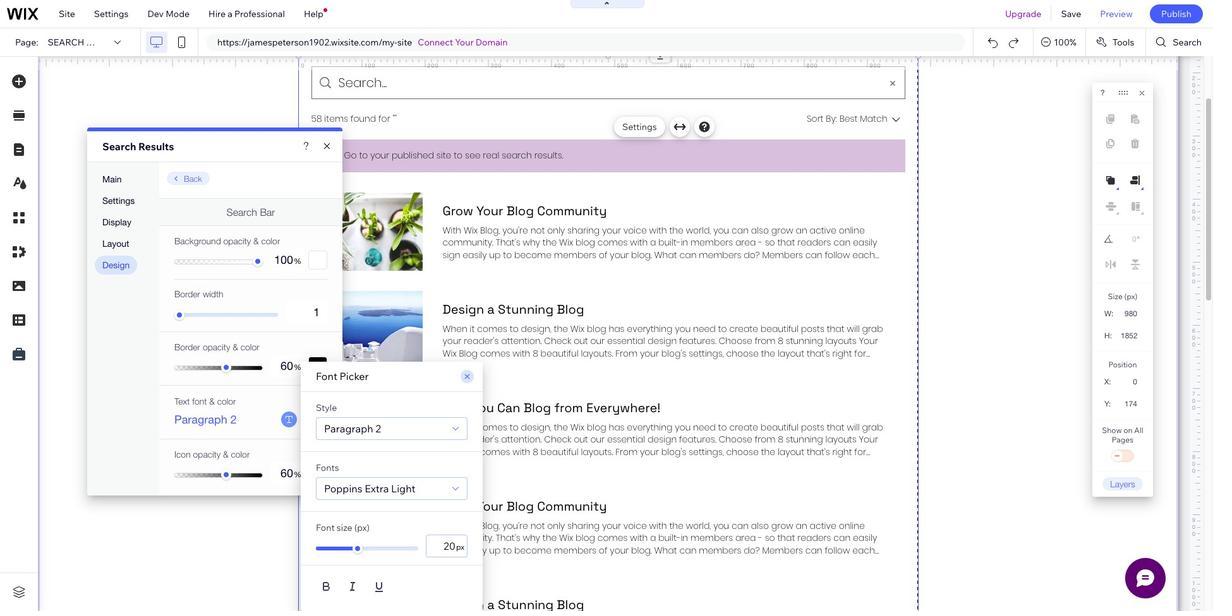 Task type: locate. For each thing, give the bounding box(es) containing it.
0 vertical spatial font
[[316, 370, 338, 383]]

100% button
[[1034, 28, 1086, 56]]

0 vertical spatial search
[[1173, 37, 1202, 48]]

None text field
[[1120, 231, 1137, 248], [1118, 305, 1143, 322], [1118, 396, 1143, 413], [1120, 231, 1137, 248], [1118, 305, 1143, 322], [1118, 396, 1143, 413]]

0 horizontal spatial search
[[102, 140, 136, 153]]

search
[[1173, 37, 1202, 48], [102, 140, 136, 153]]

0 horizontal spatial (px)
[[354, 523, 370, 534]]

on
[[1124, 426, 1133, 436]]

1 horizontal spatial (px)
[[1125, 292, 1138, 302]]

pages
[[1112, 436, 1134, 445]]

w:
[[1105, 310, 1114, 319]]

1 horizontal spatial settings
[[623, 121, 657, 133]]

settings
[[94, 8, 129, 20], [623, 121, 657, 133]]

search
[[48, 37, 84, 48]]

search inside button
[[1173, 37, 1202, 48]]

1 font from the top
[[316, 370, 338, 383]]

search left results
[[102, 140, 136, 153]]

1 horizontal spatial search
[[1173, 37, 1202, 48]]

(px)
[[1125, 292, 1138, 302], [354, 523, 370, 534]]

None text field
[[1119, 327, 1143, 345], [1118, 374, 1143, 391], [426, 535, 468, 558], [1119, 327, 1143, 345], [1118, 374, 1143, 391], [426, 535, 468, 558]]

tools button
[[1087, 28, 1146, 56]]

0 vertical spatial (px)
[[1125, 292, 1138, 302]]

0 horizontal spatial settings
[[94, 8, 129, 20]]

search down publish
[[1173, 37, 1202, 48]]

size
[[1108, 292, 1123, 302]]

save button
[[1052, 0, 1091, 28]]

a
[[228, 8, 233, 20]]

your
[[455, 37, 474, 48]]

(px) right size
[[1125, 292, 1138, 302]]

2 font from the top
[[316, 523, 335, 534]]

font left picker
[[316, 370, 338, 383]]

font
[[316, 370, 338, 383], [316, 523, 335, 534]]

font size (px)
[[316, 523, 370, 534]]

1 vertical spatial search
[[102, 140, 136, 153]]

mode
[[166, 8, 190, 20]]

connect
[[418, 37, 453, 48]]

font left the size
[[316, 523, 335, 534]]

1 vertical spatial font
[[316, 523, 335, 534]]

layers
[[1111, 479, 1136, 490]]

(px) right the size
[[354, 523, 370, 534]]

light
[[391, 483, 416, 496]]

https://jamespeterson1902.wixsite.com/my-site connect your domain
[[217, 37, 508, 48]]

help
[[304, 8, 323, 20]]

switch
[[1111, 448, 1136, 466]]

results
[[138, 140, 174, 153]]

site
[[398, 37, 412, 48]]

dev
[[148, 8, 164, 20]]

hire
[[209, 8, 226, 20]]

0 vertical spatial settings
[[94, 8, 129, 20]]

domain
[[476, 37, 508, 48]]

hire a professional
[[209, 8, 285, 20]]

preview
[[1101, 8, 1133, 20]]

https://jamespeterson1902.wixsite.com/my-
[[217, 37, 398, 48]]

search button
[[1147, 28, 1214, 56]]

all
[[1135, 426, 1144, 436]]



Task type: describe. For each thing, give the bounding box(es) containing it.
picker
[[340, 370, 369, 383]]

?
[[1101, 88, 1105, 97]]

poppins
[[324, 483, 363, 496]]

results
[[86, 37, 125, 48]]

poppins extra light
[[324, 483, 416, 496]]

font for font size (px)
[[316, 523, 335, 534]]

extra
[[365, 483, 389, 496]]

1 vertical spatial (px)
[[354, 523, 370, 534]]

font picker
[[316, 370, 369, 383]]

tools
[[1113, 37, 1135, 48]]

search for search
[[1173, 37, 1202, 48]]

style
[[316, 403, 337, 414]]

paragraph 2
[[324, 423, 381, 436]]

publish
[[1162, 8, 1192, 20]]

? button
[[1101, 88, 1105, 97]]

search for search results
[[102, 140, 136, 153]]

h:
[[1105, 332, 1113, 341]]

size (px)
[[1108, 292, 1138, 302]]

2
[[376, 423, 381, 436]]

search results
[[102, 140, 174, 153]]

1 vertical spatial settings
[[623, 121, 657, 133]]

save
[[1062, 8, 1082, 20]]

°
[[1138, 235, 1141, 244]]

preview button
[[1091, 0, 1143, 28]]

show
[[1103, 426, 1122, 436]]

font for font picker
[[316, 370, 338, 383]]

x:
[[1105, 378, 1112, 387]]

upgrade
[[1006, 8, 1042, 20]]

paragraph
[[324, 423, 373, 436]]

site
[[59, 8, 75, 20]]

show on all pages
[[1103, 426, 1144, 445]]

search results
[[48, 37, 125, 48]]

100%
[[1055, 37, 1077, 48]]

tooltip image
[[464, 520, 475, 532]]

position
[[1109, 360, 1138, 370]]

professional
[[235, 8, 285, 20]]

layers button
[[1103, 478, 1144, 491]]

publish button
[[1150, 4, 1204, 23]]

size
[[337, 523, 352, 534]]

y:
[[1105, 400, 1111, 409]]

dev mode
[[148, 8, 190, 20]]

fonts
[[316, 463, 339, 474]]



Task type: vqa. For each thing, say whether or not it's contained in the screenshot.
Open
no



